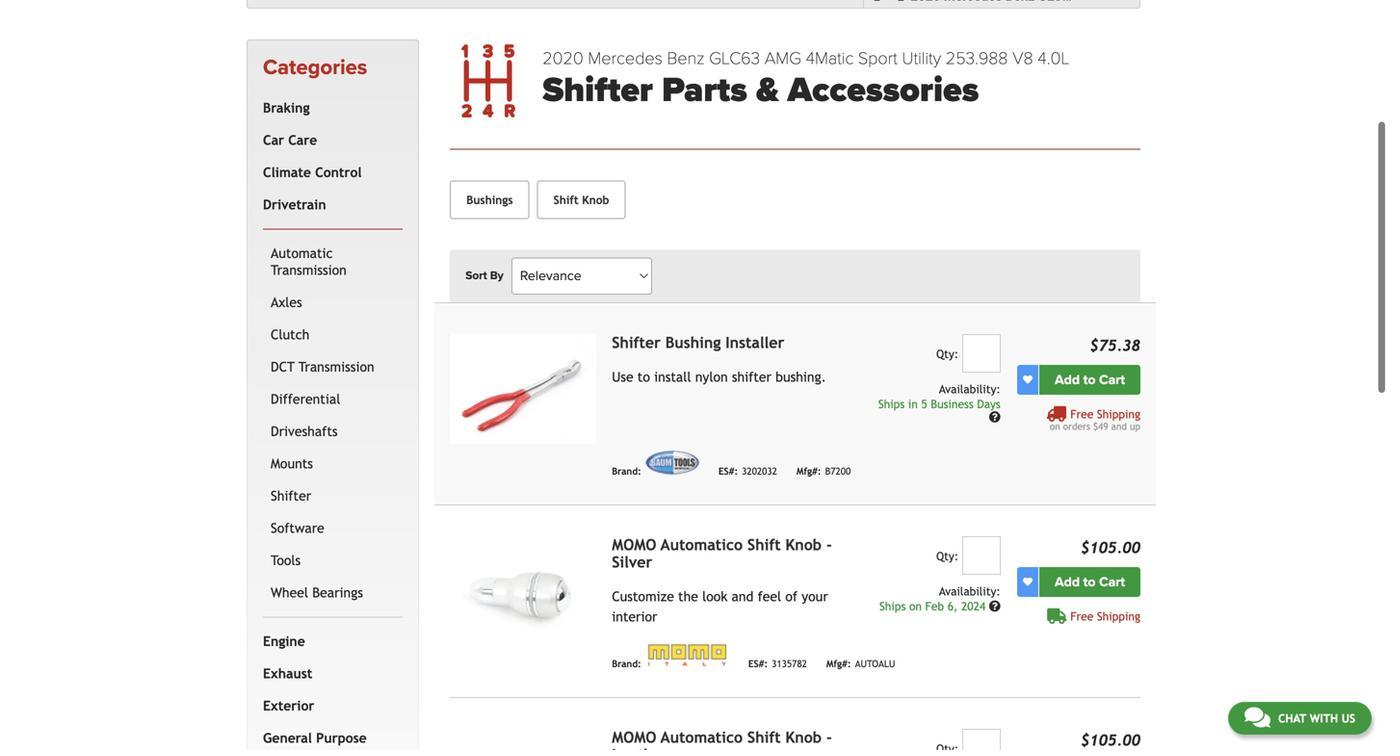 Task type: describe. For each thing, give the bounding box(es) containing it.
car care link
[[259, 124, 399, 156]]

general
[[263, 731, 312, 746]]

shift inside shift knob link
[[554, 193, 579, 207]]

general purpose
[[263, 731, 367, 746]]

2020
[[543, 48, 584, 69]]

bushing
[[666, 334, 721, 352]]

car
[[263, 132, 284, 148]]

clutch link
[[267, 319, 399, 351]]

2024
[[962, 600, 986, 613]]

shift knob link
[[537, 181, 626, 219]]

mounts link
[[267, 448, 399, 480]]

mfg#: for shifter bushing installer
[[797, 466, 822, 477]]

install
[[654, 369, 692, 385]]

braking link
[[259, 92, 399, 124]]

qty: for $75.38
[[937, 347, 959, 361]]

categories
[[263, 55, 367, 80]]

0 vertical spatial knob
[[582, 193, 610, 207]]

silver
[[612, 553, 653, 571]]

add to cart button for $105.00
[[1040, 567, 1141, 597]]

benz
[[667, 48, 705, 69]]

the
[[679, 589, 699, 605]]

to for shifter bushing installer
[[1084, 372, 1096, 388]]

b7200
[[826, 466, 851, 477]]

momo automatico shift knob - silver link
[[612, 536, 833, 571]]

climate control
[[263, 165, 362, 180]]

car care
[[263, 132, 317, 148]]

bushings link
[[450, 181, 530, 219]]

sport
[[859, 48, 898, 69]]

business
[[931, 397, 974, 411]]

and inside free shipping on orders $49 and up
[[1112, 421, 1128, 432]]

2020 mercedes benz glc63 amg 4matic sport utility 253.988 v8 4.0l shifter parts & accessories
[[543, 48, 1070, 111]]

&
[[757, 69, 779, 111]]

climate
[[263, 165, 311, 180]]

us
[[1342, 712, 1356, 726]]

tools
[[271, 553, 301, 568]]

with
[[1310, 712, 1339, 726]]

climate control link
[[259, 156, 399, 189]]

automatic transmission link
[[267, 237, 399, 287]]

add to cart for $75.38
[[1055, 372, 1126, 388]]

driveshafts link
[[267, 416, 399, 448]]

3135782
[[772, 659, 808, 670]]

feel
[[758, 589, 782, 605]]

shifter bushing installer link
[[612, 334, 785, 352]]

utility
[[902, 48, 942, 69]]

question circle image
[[990, 601, 1001, 612]]

shifter link
[[267, 480, 399, 513]]

purpose
[[316, 731, 367, 746]]

feb
[[926, 600, 945, 613]]

interior
[[612, 609, 658, 625]]

engine link
[[259, 626, 399, 658]]

of
[[786, 589, 798, 605]]

care
[[288, 132, 317, 148]]

chat
[[1279, 712, 1307, 726]]

exhaust
[[263, 666, 313, 682]]

leather
[[612, 746, 668, 751]]

- for momo automatico shift knob - leather
[[827, 729, 833, 747]]

momo automatico shift knob - leather
[[612, 729, 833, 751]]

shifter bushing installer
[[612, 334, 785, 352]]

drivetrain
[[263, 197, 326, 212]]

free shipping
[[1071, 610, 1141, 623]]

shift knob
[[554, 193, 610, 207]]

shifter for shifter link on the bottom of the page
[[271, 488, 311, 504]]

differential link
[[267, 383, 399, 416]]

availability: for $105.00
[[939, 585, 1001, 598]]

add to cart for $105.00
[[1055, 574, 1126, 591]]

control
[[315, 165, 362, 180]]

ships in 5 business days
[[879, 397, 1001, 411]]

chat with us
[[1279, 712, 1356, 726]]

add for $105.00
[[1055, 574, 1080, 591]]

free for free shipping on orders $49 and up
[[1071, 407, 1094, 421]]

shipping for free shipping
[[1098, 610, 1141, 623]]

add for $75.38
[[1055, 372, 1080, 388]]

parts
[[662, 69, 748, 111]]

autoalu
[[855, 659, 896, 670]]

amg
[[765, 48, 802, 69]]

braking
[[263, 100, 310, 115]]

to for momo automatico shift knob - silver
[[1084, 574, 1096, 591]]

$75.38
[[1090, 337, 1141, 354]]

4.0l
[[1038, 48, 1070, 69]]

wheel bearings link
[[267, 577, 399, 609]]

add to cart button for $75.38
[[1040, 365, 1141, 395]]

brand: for shifter bushing installer
[[612, 466, 642, 477]]

software
[[271, 521, 325, 536]]

automatico for silver
[[661, 536, 743, 554]]

dct transmission link
[[267, 351, 399, 383]]

dct transmission
[[271, 359, 375, 375]]

driveshafts
[[271, 424, 338, 439]]

differential
[[271, 392, 341, 407]]

days
[[978, 397, 1001, 411]]

and inside customize the look and feel of your interior
[[732, 589, 754, 605]]

bearings
[[312, 585, 363, 601]]

tools link
[[267, 545, 399, 577]]



Task type: vqa. For each thing, say whether or not it's contained in the screenshot.
add related to $75.38
yes



Task type: locate. For each thing, give the bounding box(es) containing it.
shift up feel at right
[[748, 536, 781, 554]]

6,
[[948, 600, 958, 613]]

1 vertical spatial ships
[[880, 600, 906, 613]]

1 vertical spatial availability:
[[939, 585, 1001, 598]]

momo inside momo automatico shift knob - silver
[[612, 536, 657, 554]]

0 horizontal spatial on
[[910, 600, 922, 613]]

2 free from the top
[[1071, 610, 1094, 623]]

exterior
[[263, 699, 315, 714]]

drivetrain link
[[259, 189, 399, 221]]

exhaust link
[[259, 658, 399, 690]]

shifter for shifter bushing installer
[[612, 334, 661, 352]]

mfg#: left 'b7200' at the right of page
[[797, 466, 822, 477]]

transmission for dct
[[299, 359, 375, 375]]

look
[[703, 589, 728, 605]]

5
[[922, 397, 928, 411]]

add to wish list image for $105.00
[[1024, 578, 1033, 587]]

use
[[612, 369, 634, 385]]

knob for momo automatico shift knob - leather
[[786, 729, 822, 747]]

cart up the free shipping
[[1100, 574, 1126, 591]]

2 momo from the top
[[612, 729, 657, 747]]

0 horizontal spatial and
[[732, 589, 754, 605]]

add to cart up the free shipping
[[1055, 574, 1126, 591]]

1 vertical spatial brand:
[[612, 659, 642, 670]]

2 - from the top
[[827, 729, 833, 747]]

qty:
[[937, 347, 959, 361], [937, 550, 959, 563]]

shipping for free shipping on orders $49 and up
[[1098, 407, 1141, 421]]

1 vertical spatial add to cart button
[[1040, 567, 1141, 597]]

1 cart from the top
[[1100, 372, 1126, 388]]

$105.00
[[1081, 539, 1141, 557], [1081, 732, 1141, 750]]

1 shipping from the top
[[1098, 407, 1141, 421]]

shipping inside free shipping on orders $49 and up
[[1098, 407, 1141, 421]]

2 vertical spatial knob
[[786, 729, 822, 747]]

add to wish list image for $75.38
[[1024, 375, 1033, 385]]

qty: up business
[[937, 347, 959, 361]]

add up the free shipping
[[1055, 574, 1080, 591]]

automatico down momo - corporate logo
[[661, 729, 743, 747]]

0 vertical spatial and
[[1112, 421, 1128, 432]]

free for free shipping
[[1071, 610, 1094, 623]]

0 vertical spatial shifter
[[543, 69, 653, 111]]

add to cart button
[[1040, 365, 1141, 395], [1040, 567, 1141, 597]]

1 horizontal spatial and
[[1112, 421, 1128, 432]]

1 vertical spatial -
[[827, 729, 833, 747]]

shift right bushings
[[554, 193, 579, 207]]

mercedes
[[588, 48, 663, 69]]

free
[[1071, 407, 1094, 421], [1071, 610, 1094, 623]]

brand: down interior
[[612, 659, 642, 670]]

shifter inside drivetrain subcategories element
[[271, 488, 311, 504]]

1 vertical spatial add to cart
[[1055, 574, 1126, 591]]

es#: left 3202032 at the right of page
[[719, 466, 738, 477]]

es#3135782 - autoalu - momo automatico shift knob - silver - customize the look and feel of your interior - momo - audi bmw mercedes benz mini porsche image
[[450, 537, 597, 646]]

automatico up look
[[661, 536, 743, 554]]

shift inside momo automatico shift knob - leather
[[748, 729, 781, 747]]

0 vertical spatial transmission
[[271, 262, 347, 278]]

comments image
[[1245, 706, 1271, 730]]

0 vertical spatial shipping
[[1098, 407, 1141, 421]]

2 vertical spatial shift
[[748, 729, 781, 747]]

installer
[[726, 334, 785, 352]]

0 vertical spatial mfg#:
[[797, 466, 822, 477]]

availability: for $75.38
[[939, 382, 1001, 396]]

cart for $75.38
[[1100, 372, 1126, 388]]

1 vertical spatial $105.00
[[1081, 732, 1141, 750]]

and left up
[[1112, 421, 1128, 432]]

shifter
[[732, 369, 772, 385]]

cart
[[1100, 372, 1126, 388], [1100, 574, 1126, 591]]

by
[[490, 269, 504, 283]]

brand:
[[612, 466, 642, 477], [612, 659, 642, 670]]

$49
[[1094, 421, 1109, 432]]

1 qty: from the top
[[937, 347, 959, 361]]

shifter inside '2020 mercedes benz glc63 amg 4matic sport utility 253.988 v8 4.0l shifter parts & accessories'
[[543, 69, 653, 111]]

to up free shipping on orders $49 and up
[[1084, 372, 1096, 388]]

momo for leather
[[612, 729, 657, 747]]

-
[[827, 536, 833, 554], [827, 729, 833, 747]]

0 vertical spatial cart
[[1100, 372, 1126, 388]]

in
[[909, 397, 918, 411]]

knob inside momo automatico shift knob - leather
[[786, 729, 822, 747]]

0 vertical spatial add
[[1055, 372, 1080, 388]]

1 brand: from the top
[[612, 466, 642, 477]]

0 vertical spatial ships
[[879, 397, 905, 411]]

shift for momo automatico shift knob - silver
[[748, 536, 781, 554]]

1 horizontal spatial on
[[1050, 421, 1061, 432]]

cart for $105.00
[[1100, 574, 1126, 591]]

shift inside momo automatico shift knob - silver
[[748, 536, 781, 554]]

1 free from the top
[[1071, 407, 1094, 421]]

es#3202032 - b7200 - shifter bushing installer - use to install nylon shifter bushing. - baum tools - audi volkswagen mercedes benz image
[[450, 334, 597, 444]]

sort
[[466, 269, 487, 283]]

add to wish list image
[[1024, 375, 1033, 385], [1024, 578, 1033, 587]]

2 availability: from the top
[[939, 585, 1001, 598]]

1 $105.00 from the top
[[1081, 539, 1141, 557]]

253.988
[[946, 48, 1008, 69]]

to up the free shipping
[[1084, 574, 1096, 591]]

dct
[[271, 359, 295, 375]]

1 automatico from the top
[[661, 536, 743, 554]]

momo
[[612, 536, 657, 554], [612, 729, 657, 747]]

momo automatico shift knob - leather link
[[612, 729, 833, 751]]

to right use
[[638, 369, 650, 385]]

availability:
[[939, 382, 1001, 396], [939, 585, 1001, 598]]

0 vertical spatial $105.00
[[1081, 539, 1141, 557]]

0 vertical spatial on
[[1050, 421, 1061, 432]]

qty: up 6,
[[937, 550, 959, 563]]

add
[[1055, 372, 1080, 388], [1055, 574, 1080, 591]]

availability: up business
[[939, 382, 1001, 396]]

brand: left baum tools - corporate logo
[[612, 466, 642, 477]]

1 vertical spatial qty:
[[937, 550, 959, 563]]

use to install nylon shifter bushing.
[[612, 369, 827, 385]]

0 vertical spatial qty:
[[937, 347, 959, 361]]

mfg#: autoalu
[[827, 659, 896, 670]]

- inside momo automatico shift knob - silver
[[827, 536, 833, 554]]

customize the look and feel of your interior
[[612, 589, 829, 625]]

engine
[[263, 634, 305, 649]]

add to cart up free shipping on orders $49 and up
[[1055, 372, 1126, 388]]

ships for momo automatico shift knob - silver
[[880, 600, 906, 613]]

1 horizontal spatial es#:
[[749, 659, 768, 670]]

add up 'orders'
[[1055, 372, 1080, 388]]

knob inside momo automatico shift knob - silver
[[786, 536, 822, 554]]

1 add to cart button from the top
[[1040, 365, 1141, 395]]

automatico inside momo automatico shift knob - silver
[[661, 536, 743, 554]]

transmission for automatic
[[271, 262, 347, 278]]

1 vertical spatial cart
[[1100, 574, 1126, 591]]

general purpose link
[[259, 723, 399, 751]]

None number field
[[963, 334, 1001, 373], [963, 537, 1001, 575], [963, 729, 1001, 751], [963, 334, 1001, 373], [963, 537, 1001, 575], [963, 729, 1001, 751]]

1 vertical spatial add to wish list image
[[1024, 578, 1033, 587]]

1 vertical spatial shipping
[[1098, 610, 1141, 623]]

1 add to cart from the top
[[1055, 372, 1126, 388]]

1 add from the top
[[1055, 372, 1080, 388]]

on inside free shipping on orders $49 and up
[[1050, 421, 1061, 432]]

wheel
[[271, 585, 308, 601]]

momo automatico shift knob - silver
[[612, 536, 833, 571]]

0 vertical spatial free
[[1071, 407, 1094, 421]]

clutch
[[271, 327, 310, 342]]

1 momo from the top
[[612, 536, 657, 554]]

0 vertical spatial add to cart button
[[1040, 365, 1141, 395]]

1 vertical spatial mfg#:
[[827, 659, 852, 670]]

2 add to wish list image from the top
[[1024, 578, 1033, 587]]

momo inside momo automatico shift knob - leather
[[612, 729, 657, 747]]

transmission down automatic
[[271, 262, 347, 278]]

and
[[1112, 421, 1128, 432], [732, 589, 754, 605]]

1 availability: from the top
[[939, 382, 1001, 396]]

1 vertical spatial free
[[1071, 610, 1094, 623]]

mfg#: b7200
[[797, 466, 851, 477]]

momo for silver
[[612, 536, 657, 554]]

ships left in
[[879, 397, 905, 411]]

0 vertical spatial brand:
[[612, 466, 642, 477]]

on left feb
[[910, 600, 922, 613]]

shifter up use
[[612, 334, 661, 352]]

2 vertical spatial shifter
[[271, 488, 311, 504]]

1 vertical spatial knob
[[786, 536, 822, 554]]

on left 'orders'
[[1050, 421, 1061, 432]]

1 vertical spatial add
[[1055, 574, 1080, 591]]

1 vertical spatial and
[[732, 589, 754, 605]]

question circle image
[[990, 411, 1001, 423]]

mfg#: left autoalu
[[827, 659, 852, 670]]

brand: for momo automatico shift knob - silver
[[612, 659, 642, 670]]

drivetrain subcategories element
[[263, 229, 403, 618]]

shift down es#: 3135782
[[748, 729, 781, 747]]

es#: 3202032
[[719, 466, 778, 477]]

free shipping on orders $49 and up
[[1050, 407, 1141, 432]]

1 vertical spatial shifter
[[612, 334, 661, 352]]

axles
[[271, 295, 302, 310]]

2 $105.00 from the top
[[1081, 732, 1141, 750]]

automatic transmission
[[271, 246, 347, 278]]

axles link
[[267, 287, 399, 319]]

es#: left 3135782
[[749, 659, 768, 670]]

add to cart button up free shipping on orders $49 and up
[[1040, 365, 1141, 395]]

free left up
[[1071, 407, 1094, 421]]

2 shipping from the top
[[1098, 610, 1141, 623]]

0 horizontal spatial mfg#:
[[797, 466, 822, 477]]

knob for momo automatico shift knob - silver
[[786, 536, 822, 554]]

0 vertical spatial es#:
[[719, 466, 738, 477]]

glc63
[[709, 48, 761, 69]]

2 add from the top
[[1055, 574, 1080, 591]]

mounts
[[271, 456, 313, 472]]

ships left feb
[[880, 600, 906, 613]]

- up 'your' at the bottom right of page
[[827, 536, 833, 554]]

and left feel at right
[[732, 589, 754, 605]]

wheel bearings
[[271, 585, 363, 601]]

free inside free shipping on orders $49 and up
[[1071, 407, 1094, 421]]

1 add to wish list image from the top
[[1024, 375, 1033, 385]]

chat with us link
[[1229, 703, 1372, 735]]

0 vertical spatial shift
[[554, 193, 579, 207]]

4matic
[[806, 48, 854, 69]]

accessories
[[788, 69, 979, 111]]

category navigation element
[[247, 40, 419, 751]]

1 vertical spatial es#:
[[749, 659, 768, 670]]

shipping
[[1098, 407, 1141, 421], [1098, 610, 1141, 623]]

exterior link
[[259, 690, 399, 723]]

0 vertical spatial add to wish list image
[[1024, 375, 1033, 385]]

3202032
[[742, 466, 778, 477]]

1 vertical spatial on
[[910, 600, 922, 613]]

qty: for $105.00
[[937, 550, 959, 563]]

cart down '$75.38'
[[1100, 372, 1126, 388]]

momo - corporate logo image
[[646, 644, 729, 668]]

0 vertical spatial add to cart
[[1055, 372, 1126, 388]]

2 add to cart from the top
[[1055, 574, 1126, 591]]

software link
[[267, 513, 399, 545]]

mfg#:
[[797, 466, 822, 477], [827, 659, 852, 670]]

2 qty: from the top
[[937, 550, 959, 563]]

2 add to cart button from the top
[[1040, 567, 1141, 597]]

free right question circle image
[[1071, 610, 1094, 623]]

automatico for leather
[[661, 729, 743, 747]]

2 automatico from the top
[[661, 729, 743, 747]]

transmission down clutch link
[[299, 359, 375, 375]]

shift for momo automatico shift knob - leather
[[748, 729, 781, 747]]

2 brand: from the top
[[612, 659, 642, 670]]

add to cart button up the free shipping
[[1040, 567, 1141, 597]]

0 vertical spatial availability:
[[939, 382, 1001, 396]]

bushings
[[467, 193, 513, 207]]

sort by
[[466, 269, 504, 283]]

0 vertical spatial momo
[[612, 536, 657, 554]]

1 vertical spatial momo
[[612, 729, 657, 747]]

es#: for installer
[[719, 466, 738, 477]]

0 vertical spatial -
[[827, 536, 833, 554]]

customize
[[612, 589, 674, 605]]

1 vertical spatial automatico
[[661, 729, 743, 747]]

- down mfg#: autoalu
[[827, 729, 833, 747]]

shifter down mercedes
[[543, 69, 653, 111]]

1 vertical spatial transmission
[[299, 359, 375, 375]]

1 horizontal spatial mfg#:
[[827, 659, 852, 670]]

on
[[1050, 421, 1061, 432], [910, 600, 922, 613]]

1 - from the top
[[827, 536, 833, 554]]

1 vertical spatial shift
[[748, 536, 781, 554]]

baum tools - corporate logo image
[[646, 451, 700, 475]]

shifter down mounts
[[271, 488, 311, 504]]

your
[[802, 589, 829, 605]]

- for momo automatico shift knob - silver
[[827, 536, 833, 554]]

0 vertical spatial automatico
[[661, 536, 743, 554]]

nylon
[[696, 369, 728, 385]]

ships for shifter bushing installer
[[879, 397, 905, 411]]

bushing.
[[776, 369, 827, 385]]

automatico inside momo automatico shift knob - leather
[[661, 729, 743, 747]]

knob
[[582, 193, 610, 207], [786, 536, 822, 554], [786, 729, 822, 747]]

- inside momo automatico shift knob - leather
[[827, 729, 833, 747]]

0 horizontal spatial es#:
[[719, 466, 738, 477]]

2 cart from the top
[[1100, 574, 1126, 591]]

mfg#: for momo automatico shift knob - silver
[[827, 659, 852, 670]]

es#: for shift
[[749, 659, 768, 670]]

availability: up '2024'
[[939, 585, 1001, 598]]



